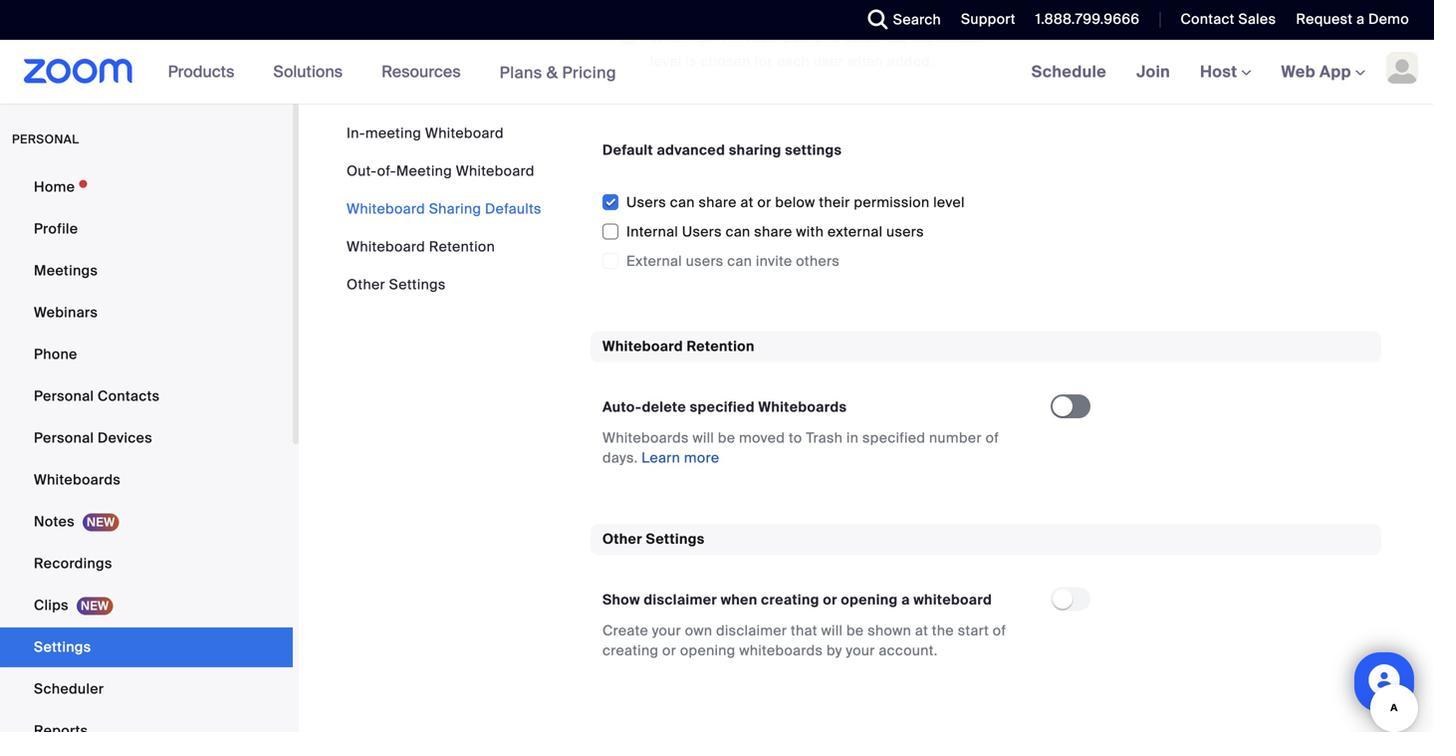 Task type: vqa. For each thing, say whether or not it's contained in the screenshot.
number
yes



Task type: describe. For each thing, give the bounding box(es) containing it.
whiteboards will be moved to trash in specified number of days.
[[603, 429, 999, 467]]

advanced
[[657, 141, 726, 160]]

join link
[[1122, 40, 1186, 104]]

other settings link
[[347, 275, 446, 294]]

when inside when "only invited users" is selected, the access level is chosen for each user when added.
[[848, 52, 884, 71]]

pricing
[[562, 62, 617, 83]]

whiteboards link
[[0, 460, 293, 500]]

when "only invited users" is selected, the access level is chosen for each user when added. alert
[[603, 10, 1051, 90]]

search
[[893, 10, 941, 29]]

users can share at or below their permission level
[[627, 193, 965, 212]]

create
[[603, 622, 649, 640]]

meeting
[[396, 162, 452, 180]]

the inside when "only invited users" is selected, the access level is chosen for each user when added.
[[912, 29, 934, 47]]

web app
[[1282, 61, 1352, 82]]

default advanced sharing settings
[[603, 141, 842, 160]]

notes
[[34, 513, 75, 531]]

request a demo
[[1296, 10, 1410, 28]]

their
[[819, 193, 850, 212]]

when inside other settings element
[[721, 591, 758, 609]]

0 vertical spatial users
[[887, 223, 924, 241]]

user
[[814, 52, 844, 71]]

close image
[[1011, 26, 1035, 44]]

settings inside personal menu menu
[[34, 638, 91, 657]]

with
[[796, 223, 824, 241]]

invited
[[732, 29, 778, 47]]

added.
[[887, 52, 934, 71]]

0 vertical spatial can
[[670, 193, 695, 212]]

be inside create your own disclaimer that will be shown at the start of creating or opening whiteboards by your account.
[[847, 622, 864, 640]]

others
[[796, 252, 840, 271]]

0 horizontal spatial is
[[686, 52, 697, 71]]

meetings link
[[0, 251, 293, 291]]

whiteboard down 'of-'
[[347, 200, 425, 218]]

request
[[1296, 10, 1353, 28]]

scheduler
[[34, 680, 104, 698]]

for
[[755, 52, 773, 71]]

1.888.799.9666
[[1036, 10, 1140, 28]]

days.
[[603, 449, 638, 467]]

zoom logo image
[[24, 59, 133, 84]]

notes link
[[0, 502, 293, 542]]

of-
[[377, 162, 396, 180]]

personal contacts
[[34, 387, 160, 405]]

the inside create your own disclaimer that will be shown at the start of creating or opening whiteboards by your account.
[[932, 622, 954, 640]]

settings inside menu bar
[[389, 275, 446, 294]]

resources button
[[382, 40, 470, 104]]

web
[[1282, 61, 1316, 82]]

1.888.799.9666 button up schedule at the right of page
[[1021, 0, 1145, 40]]

clips
[[34, 596, 69, 615]]

sales
[[1239, 10, 1277, 28]]

1.888.799.9666 button up schedule link at the top of the page
[[1036, 10, 1140, 28]]

product information navigation
[[153, 40, 632, 105]]

level for users can share at or below their permission level
[[934, 193, 965, 212]]

1 horizontal spatial is
[[830, 29, 841, 47]]

whiteboard sharing defaults link
[[347, 200, 542, 218]]

at inside create your own disclaimer that will be shown at the start of creating or opening whiteboards by your account.
[[915, 622, 929, 640]]

0 horizontal spatial specified
[[690, 398, 755, 417]]

personal devices link
[[0, 418, 293, 458]]

plans & pricing
[[500, 62, 617, 83]]

chosen
[[701, 52, 751, 71]]

that
[[791, 622, 818, 640]]

app
[[1320, 61, 1352, 82]]

schedule
[[1032, 61, 1107, 82]]

out-
[[347, 162, 377, 180]]

will inside create your own disclaimer that will be shown at the start of creating or opening whiteboards by your account.
[[821, 622, 843, 640]]

products button
[[168, 40, 243, 104]]

more
[[684, 449, 720, 467]]

learn more
[[642, 449, 720, 467]]

to
[[789, 429, 803, 447]]

personal for personal devices
[[34, 429, 94, 447]]

phone
[[34, 345, 77, 364]]

whiteboard retention element
[[591, 331, 1382, 492]]

invite
[[756, 252, 793, 271]]

delete
[[642, 398, 686, 417]]

contact sales
[[1181, 10, 1277, 28]]

account.
[[879, 642, 938, 660]]

support
[[961, 10, 1016, 28]]

by
[[827, 642, 842, 660]]

whiteboard
[[914, 591, 992, 609]]

opening inside create your own disclaimer that will be shown at the start of creating or opening whiteboards by your account.
[[680, 642, 736, 660]]

selected,
[[845, 29, 908, 47]]

1 horizontal spatial other settings
[[603, 530, 705, 549]]

whiteboard retention link
[[347, 238, 495, 256]]

products
[[168, 61, 235, 82]]

profile
[[34, 220, 78, 238]]

below
[[775, 193, 816, 212]]

show
[[603, 591, 640, 609]]

host
[[1201, 61, 1242, 82]]

can for users
[[728, 252, 752, 271]]

users"
[[781, 29, 826, 47]]

own
[[685, 622, 713, 640]]

0 vertical spatial users
[[627, 193, 667, 212]]

support link up access
[[961, 10, 1016, 28]]

when "only invited users" is selected, the access level is chosen for each user when added.
[[651, 29, 986, 71]]

meeting
[[365, 124, 422, 142]]

out-of-meeting whiteboard link
[[347, 162, 535, 180]]

webinars link
[[0, 293, 293, 333]]

1 horizontal spatial users
[[682, 223, 722, 241]]

sharing
[[429, 200, 481, 218]]

meetings
[[34, 262, 98, 280]]

settings
[[785, 141, 842, 160]]

0 horizontal spatial share
[[699, 193, 737, 212]]

search button
[[854, 0, 946, 40]]



Task type: locate. For each thing, give the bounding box(es) containing it.
other settings
[[347, 275, 446, 294], [603, 530, 705, 549]]

2 vertical spatial or
[[663, 642, 677, 660]]

is up user
[[830, 29, 841, 47]]

when
[[848, 52, 884, 71], [721, 591, 758, 609]]

home link
[[0, 167, 293, 207]]

0 vertical spatial a
[[1357, 10, 1365, 28]]

or inside create your own disclaimer that will be shown at the start of creating or opening whiteboards by your account.
[[663, 642, 677, 660]]

the
[[912, 29, 934, 47], [932, 622, 954, 640]]

each
[[777, 52, 810, 71]]

schedule link
[[1017, 40, 1122, 104]]

internal
[[627, 223, 679, 241]]

1 vertical spatial will
[[821, 622, 843, 640]]

will inside whiteboards will be moved to trash in specified number of days.
[[693, 429, 714, 447]]

host button
[[1201, 61, 1252, 82]]

0 horizontal spatial or
[[663, 642, 677, 660]]

will up by
[[821, 622, 843, 640]]

level down when
[[651, 52, 682, 71]]

0 vertical spatial whiteboards
[[759, 398, 847, 417]]

a up shown
[[902, 591, 910, 609]]

1.888.799.9666 button
[[1021, 0, 1145, 40], [1036, 10, 1140, 28]]

0 horizontal spatial users
[[627, 193, 667, 212]]

of inside create your own disclaimer that will be shown at the start of creating or opening whiteboards by your account.
[[993, 622, 1007, 640]]

can up internal
[[670, 193, 695, 212]]

your right by
[[846, 642, 875, 660]]

1 horizontal spatial level
[[934, 193, 965, 212]]

1 horizontal spatial users
[[887, 223, 924, 241]]

retention down sharing
[[429, 238, 495, 256]]

1 vertical spatial or
[[823, 591, 838, 609]]

learn
[[642, 449, 681, 467]]

2 personal from the top
[[34, 429, 94, 447]]

1 personal from the top
[[34, 387, 94, 405]]

1 horizontal spatial be
[[847, 622, 864, 640]]

home
[[34, 178, 75, 196]]

disclaimer inside create your own disclaimer that will be shown at the start of creating or opening whiteboards by your account.
[[716, 622, 787, 640]]

1 horizontal spatial a
[[1357, 10, 1365, 28]]

0 vertical spatial of
[[986, 429, 999, 447]]

0 vertical spatial or
[[758, 193, 772, 212]]

1 vertical spatial level
[[934, 193, 965, 212]]

when down selected,
[[848, 52, 884, 71]]

1 horizontal spatial retention
[[687, 337, 755, 356]]

be left shown
[[847, 622, 864, 640]]

0 vertical spatial creating
[[761, 591, 820, 609]]

opening down own
[[680, 642, 736, 660]]

creating down create in the bottom left of the page
[[603, 642, 659, 660]]

specified up moved
[[690, 398, 755, 417]]

devices
[[98, 429, 152, 447]]

1 vertical spatial a
[[902, 591, 910, 609]]

users right "external"
[[686, 252, 724, 271]]

other
[[347, 275, 385, 294], [603, 530, 643, 549]]

creating inside create your own disclaimer that will be shown at the start of creating or opening whiteboards by your account.
[[603, 642, 659, 660]]

0 horizontal spatial be
[[718, 429, 736, 447]]

or for below
[[758, 193, 772, 212]]

specified
[[690, 398, 755, 417], [863, 429, 926, 447]]

meetings navigation
[[1017, 40, 1435, 105]]

settings link
[[0, 628, 293, 667]]

whiteboards for whiteboards link
[[34, 471, 121, 489]]

be
[[718, 429, 736, 447], [847, 622, 864, 640]]

1 horizontal spatial will
[[821, 622, 843, 640]]

whiteboard retention up delete on the left of page
[[603, 337, 755, 356]]

0 vertical spatial the
[[912, 29, 934, 47]]

2 horizontal spatial settings
[[646, 530, 705, 549]]

0 horizontal spatial your
[[652, 622, 681, 640]]

1 vertical spatial opening
[[680, 642, 736, 660]]

0 horizontal spatial other settings
[[347, 275, 446, 294]]

in-meeting whiteboard
[[347, 124, 504, 142]]

0 vertical spatial personal
[[34, 387, 94, 405]]

0 horizontal spatial at
[[741, 193, 754, 212]]

whiteboards
[[740, 642, 823, 660]]

whiteboard retention
[[347, 238, 495, 256], [603, 337, 755, 356]]

0 horizontal spatial when
[[721, 591, 758, 609]]

users up external users can invite others
[[682, 223, 722, 241]]

1 vertical spatial settings
[[646, 530, 705, 549]]

specified inside whiteboards will be moved to trash in specified number of days.
[[863, 429, 926, 447]]

resources
[[382, 61, 461, 82]]

other settings element
[[591, 524, 1382, 685]]

a
[[1357, 10, 1365, 28], [902, 591, 910, 609]]

1 horizontal spatial opening
[[841, 591, 898, 609]]

0 horizontal spatial retention
[[429, 238, 495, 256]]

1 horizontal spatial other
[[603, 530, 643, 549]]

settings down learn more link at the bottom of page
[[646, 530, 705, 549]]

plans & pricing link
[[500, 62, 617, 83], [500, 62, 617, 83]]

1 vertical spatial whiteboard retention
[[603, 337, 755, 356]]

1 vertical spatial is
[[686, 52, 697, 71]]

contacts
[[98, 387, 160, 405]]

when up whiteboards
[[721, 591, 758, 609]]

sharing
[[729, 141, 782, 160]]

whiteboard retention down 'whiteboard sharing defaults'
[[347, 238, 495, 256]]

1 vertical spatial your
[[846, 642, 875, 660]]

other settings down whiteboard retention link
[[347, 275, 446, 294]]

opening up shown
[[841, 591, 898, 609]]

the up added.
[[912, 29, 934, 47]]

will up more
[[693, 429, 714, 447]]

users down permission
[[887, 223, 924, 241]]

disclaimer up own
[[644, 591, 717, 609]]

0 horizontal spatial level
[[651, 52, 682, 71]]

the left start on the bottom of page
[[932, 622, 954, 640]]

can for users
[[726, 223, 751, 241]]

settings
[[389, 275, 446, 294], [646, 530, 705, 549], [34, 638, 91, 657]]

disclaimer
[[644, 591, 717, 609], [716, 622, 787, 640]]

whiteboard up out-of-meeting whiteboard
[[425, 124, 504, 142]]

external
[[627, 252, 682, 271]]

be down auto-delete specified whiteboards
[[718, 429, 736, 447]]

out-of-meeting whiteboard
[[347, 162, 535, 180]]

1 vertical spatial personal
[[34, 429, 94, 447]]

2 horizontal spatial or
[[823, 591, 838, 609]]

profile link
[[0, 209, 293, 249]]

phone link
[[0, 335, 293, 375]]

1 vertical spatial be
[[847, 622, 864, 640]]

0 vertical spatial whiteboard retention
[[347, 238, 495, 256]]

0 vertical spatial will
[[693, 429, 714, 447]]

0 vertical spatial disclaimer
[[644, 591, 717, 609]]

0 vertical spatial your
[[652, 622, 681, 640]]

whiteboard up defaults
[[456, 162, 535, 180]]

1 vertical spatial share
[[754, 223, 793, 241]]

&
[[547, 62, 558, 83]]

whiteboard up auto-
[[603, 337, 683, 356]]

personal
[[34, 387, 94, 405], [34, 429, 94, 447]]

contact sales link
[[1166, 0, 1282, 40], [1181, 10, 1277, 28]]

1 vertical spatial of
[[993, 622, 1007, 640]]

personal down phone
[[34, 387, 94, 405]]

1 horizontal spatial settings
[[389, 275, 446, 294]]

can up external users can invite others
[[726, 223, 751, 241]]

other down whiteboard retention link
[[347, 275, 385, 294]]

personal contacts link
[[0, 377, 293, 416]]

1 vertical spatial other
[[603, 530, 643, 549]]

share up invite
[[754, 223, 793, 241]]

0 horizontal spatial users
[[686, 252, 724, 271]]

personal devices
[[34, 429, 152, 447]]

personal for personal contacts
[[34, 387, 94, 405]]

is down '"only'
[[686, 52, 697, 71]]

0 vertical spatial other
[[347, 275, 385, 294]]

1 vertical spatial at
[[915, 622, 929, 640]]

users up internal
[[627, 193, 667, 212]]

level
[[651, 52, 682, 71], [934, 193, 965, 212]]

0 vertical spatial be
[[718, 429, 736, 447]]

0 horizontal spatial creating
[[603, 642, 659, 660]]

profile picture image
[[1387, 52, 1419, 84]]

in-
[[347, 124, 365, 142]]

1 vertical spatial when
[[721, 591, 758, 609]]

auto-
[[603, 398, 642, 417]]

1 vertical spatial whiteboards
[[603, 429, 689, 447]]

support link right "search" at the right of page
[[946, 0, 1021, 40]]

or for opening
[[823, 591, 838, 609]]

menu bar containing in-meeting whiteboard
[[347, 124, 542, 295]]

settings up scheduler
[[34, 638, 91, 657]]

share
[[699, 193, 737, 212], [754, 223, 793, 241]]

scheduler link
[[0, 669, 293, 709]]

access
[[937, 29, 986, 47]]

0 vertical spatial settings
[[389, 275, 446, 294]]

of right start on the bottom of page
[[993, 622, 1007, 640]]

level for when "only invited users" is selected, the access level is chosen for each user when added.
[[651, 52, 682, 71]]

0 vertical spatial specified
[[690, 398, 755, 417]]

personal menu menu
[[0, 167, 293, 732]]

personal down personal contacts
[[34, 429, 94, 447]]

1 horizontal spatial at
[[915, 622, 929, 640]]

1 horizontal spatial creating
[[761, 591, 820, 609]]

whiteboards down personal devices
[[34, 471, 121, 489]]

trash
[[806, 429, 843, 447]]

shown
[[868, 622, 912, 640]]

whiteboards inside personal menu menu
[[34, 471, 121, 489]]

of right number
[[986, 429, 999, 447]]

contact
[[1181, 10, 1235, 28]]

2 vertical spatial whiteboards
[[34, 471, 121, 489]]

1 horizontal spatial your
[[846, 642, 875, 660]]

0 vertical spatial at
[[741, 193, 754, 212]]

whiteboards
[[759, 398, 847, 417], [603, 429, 689, 447], [34, 471, 121, 489]]

0 vertical spatial share
[[699, 193, 737, 212]]

0 vertical spatial opening
[[841, 591, 898, 609]]

1 vertical spatial disclaimer
[[716, 622, 787, 640]]

specified right "in"
[[863, 429, 926, 447]]

create your own disclaimer that will be shown at the start of creating or opening whiteboards by your account.
[[603, 622, 1007, 660]]

whiteboard sharing defaults
[[347, 200, 542, 218]]

level right permission
[[934, 193, 965, 212]]

warning image
[[619, 26, 639, 46]]

0 vertical spatial other settings
[[347, 275, 446, 294]]

of inside whiteboards will be moved to trash in specified number of days.
[[986, 429, 999, 447]]

other up show
[[603, 530, 643, 549]]

banner containing products
[[0, 40, 1435, 105]]

whiteboard up the other settings link
[[347, 238, 425, 256]]

0 horizontal spatial other
[[347, 275, 385, 294]]

settings down whiteboard retention link
[[389, 275, 446, 294]]

0 horizontal spatial settings
[[34, 638, 91, 657]]

your left own
[[652, 622, 681, 640]]

0 vertical spatial retention
[[429, 238, 495, 256]]

1 vertical spatial can
[[726, 223, 751, 241]]

personal
[[12, 132, 79, 147]]

start
[[958, 622, 989, 640]]

0 vertical spatial when
[[848, 52, 884, 71]]

0 vertical spatial is
[[830, 29, 841, 47]]

when
[[651, 29, 689, 47]]

other settings up show
[[603, 530, 705, 549]]

show disclaimer when creating or opening a whiteboard
[[603, 591, 992, 609]]

2 vertical spatial can
[[728, 252, 752, 271]]

solutions button
[[273, 40, 352, 104]]

whiteboards up "learn"
[[603, 429, 689, 447]]

whiteboards up to
[[759, 398, 847, 417]]

0 vertical spatial level
[[651, 52, 682, 71]]

clips link
[[0, 586, 293, 626]]

2 horizontal spatial whiteboards
[[759, 398, 847, 417]]

at
[[741, 193, 754, 212], [915, 622, 929, 640]]

1 vertical spatial users
[[686, 252, 724, 271]]

whiteboards for whiteboards will be moved to trash in specified number of days.
[[603, 429, 689, 447]]

1 horizontal spatial share
[[754, 223, 793, 241]]

at up internal users can share with external users
[[741, 193, 754, 212]]

default
[[603, 141, 653, 160]]

web app button
[[1282, 61, 1366, 82]]

1 vertical spatial the
[[932, 622, 954, 640]]

1 horizontal spatial or
[[758, 193, 772, 212]]

external users can invite others
[[627, 252, 840, 271]]

or
[[758, 193, 772, 212], [823, 591, 838, 609], [663, 642, 677, 660]]

0 horizontal spatial whiteboard retention
[[347, 238, 495, 256]]

menu bar
[[347, 124, 542, 295]]

a left the demo
[[1357, 10, 1365, 28]]

in
[[847, 429, 859, 447]]

recordings link
[[0, 544, 293, 584]]

0 horizontal spatial whiteboards
[[34, 471, 121, 489]]

learn more link
[[642, 449, 720, 467]]

can left invite
[[728, 252, 752, 271]]

0 horizontal spatial will
[[693, 429, 714, 447]]

be inside whiteboards will be moved to trash in specified number of days.
[[718, 429, 736, 447]]

1 vertical spatial retention
[[687, 337, 755, 356]]

1 horizontal spatial when
[[848, 52, 884, 71]]

users
[[627, 193, 667, 212], [682, 223, 722, 241]]

internal users can share with external users
[[627, 223, 924, 241]]

1 vertical spatial specified
[[863, 429, 926, 447]]

of
[[986, 429, 999, 447], [993, 622, 1007, 640]]

disclaimer up whiteboards
[[716, 622, 787, 640]]

1 horizontal spatial whiteboard retention
[[603, 337, 755, 356]]

whiteboards inside whiteboards will be moved to trash in specified number of days.
[[603, 429, 689, 447]]

level inside when "only invited users" is selected, the access level is chosen for each user when added.
[[651, 52, 682, 71]]

creating up that
[[761, 591, 820, 609]]

retention up auto-delete specified whiteboards
[[687, 337, 755, 356]]

demo
[[1369, 10, 1410, 28]]

1 vertical spatial other settings
[[603, 530, 705, 549]]

a inside other settings element
[[902, 591, 910, 609]]

at up the account.
[[915, 622, 929, 640]]

1 horizontal spatial whiteboards
[[603, 429, 689, 447]]

share down default advanced sharing settings
[[699, 193, 737, 212]]

1 horizontal spatial specified
[[863, 429, 926, 447]]

banner
[[0, 40, 1435, 105]]

0 horizontal spatial opening
[[680, 642, 736, 660]]

2 vertical spatial settings
[[34, 638, 91, 657]]

1 vertical spatial creating
[[603, 642, 659, 660]]

retention
[[429, 238, 495, 256], [687, 337, 755, 356]]

0 horizontal spatial a
[[902, 591, 910, 609]]

request a demo link
[[1282, 0, 1435, 40], [1296, 10, 1410, 28]]



